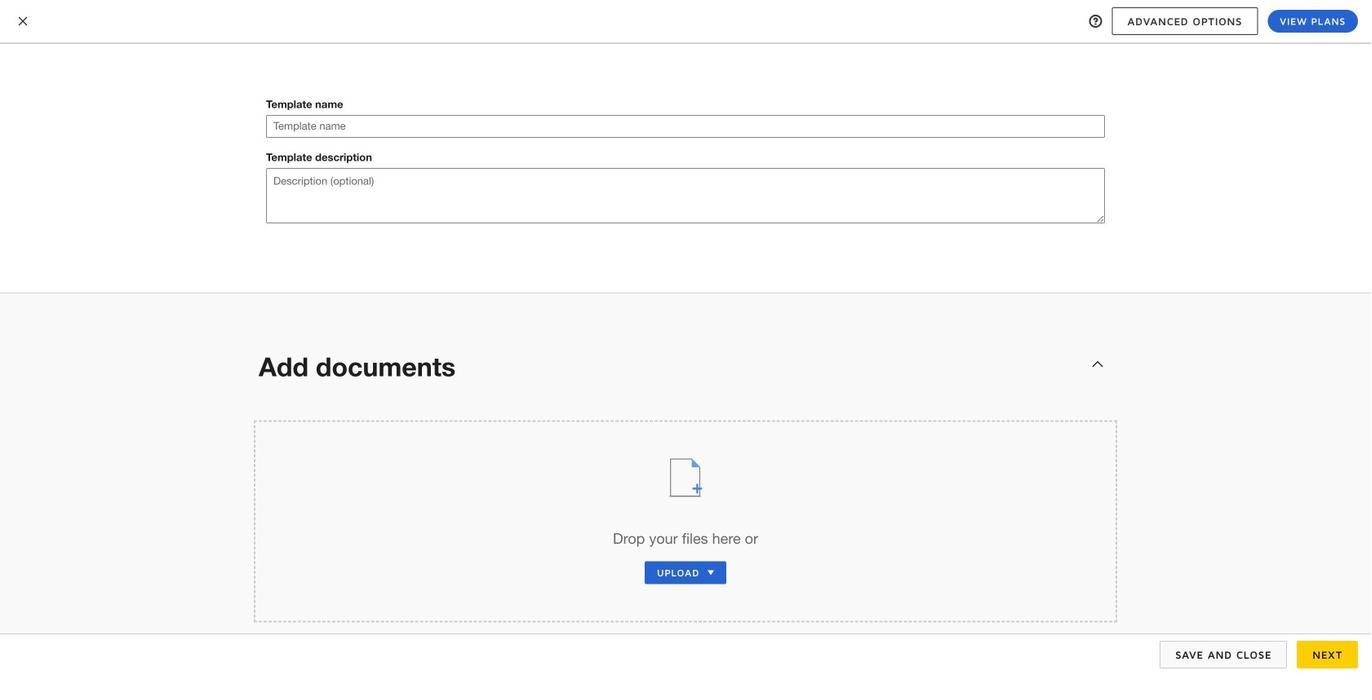 Task type: vqa. For each thing, say whether or not it's contained in the screenshot.
bottommost folder Image
no



Task type: locate. For each thing, give the bounding box(es) containing it.
Template name text field
[[267, 116, 1105, 137]]

Description (optional) text field
[[266, 168, 1105, 224]]



